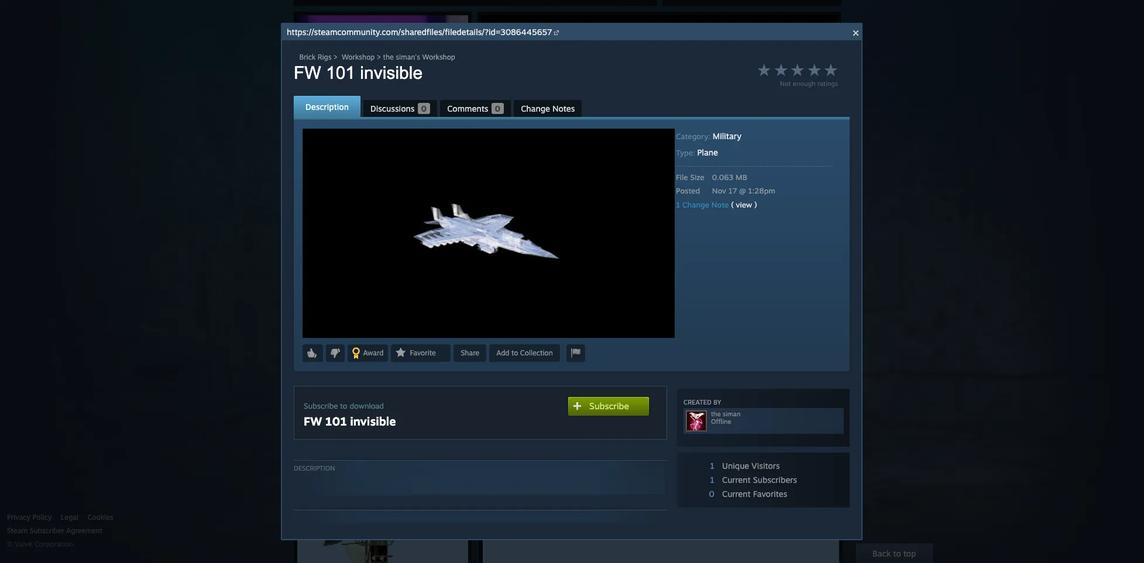 Task type: locate. For each thing, give the bounding box(es) containing it.
rigs
[[501, 201, 516, 210]]

brick rigs
[[481, 201, 516, 210]]

᠌
[[297, 182, 297, 191], [297, 182, 299, 191], [301, 182, 303, 191], [303, 182, 305, 191], [305, 182, 307, 191], [307, 182, 309, 191], [309, 182, 311, 191]]

subscriber
[[30, 527, 64, 535]]

sinau
[[297, 394, 317, 403]]

top
[[903, 549, 916, 559]]

close image
[[853, 30, 858, 36]]

conquer
[[329, 413, 359, 423]]

᠌᠌
[[299, 182, 301, 191]]

the
[[362, 413, 373, 423]]

valve
[[15, 540, 32, 549]]

privacy
[[7, 513, 30, 522]]

airships: conquer the skies
[[297, 413, 394, 423]]

0
[[812, 167, 818, 177], [832, 167, 838, 177], [443, 380, 448, 390], [463, 380, 468, 390]]

back
[[872, 549, 891, 559]]

᠌ ᠌ ᠌᠌ ᠌ ᠌ ᠌ ᠌ ᠌
[[297, 182, 313, 191]]

legal
[[61, 513, 78, 522]]

cookies steam subscriber agreement © valve corporation.
[[7, 513, 113, 549]]

privacy policy
[[7, 513, 52, 522]]

privacy policy link
[[7, 513, 52, 523]]

steam
[[7, 527, 28, 535]]

agreement
[[66, 527, 102, 535]]



Task type: vqa. For each thing, say whether or not it's contained in the screenshot.
The Airships: Conquer The Skies
yes



Task type: describe. For each thing, give the bounding box(es) containing it.
skies
[[375, 413, 394, 423]]

to
[[893, 549, 901, 559]]

corporation.
[[34, 540, 75, 549]]

brick rigs link
[[481, 197, 516, 210]]

back to top
[[872, 549, 916, 559]]

airships: conquer the skies link
[[297, 409, 394, 423]]

policy
[[32, 513, 52, 522]]

cookies link
[[87, 513, 113, 523]]

https://steamcommunity.com/sharedfiles/filedetails/?id=3086445657 link
[[287, 27, 552, 37]]

cookies
[[87, 513, 113, 522]]

steam subscriber agreement link
[[7, 527, 288, 536]]

airships:
[[297, 413, 327, 423]]

brick
[[481, 201, 499, 210]]

©
[[7, 540, 13, 549]]

legal link
[[61, 513, 78, 523]]

https://steamcommunity.com/sharedfiles/filedetails/?id=3086445657
[[287, 27, 552, 37]]



